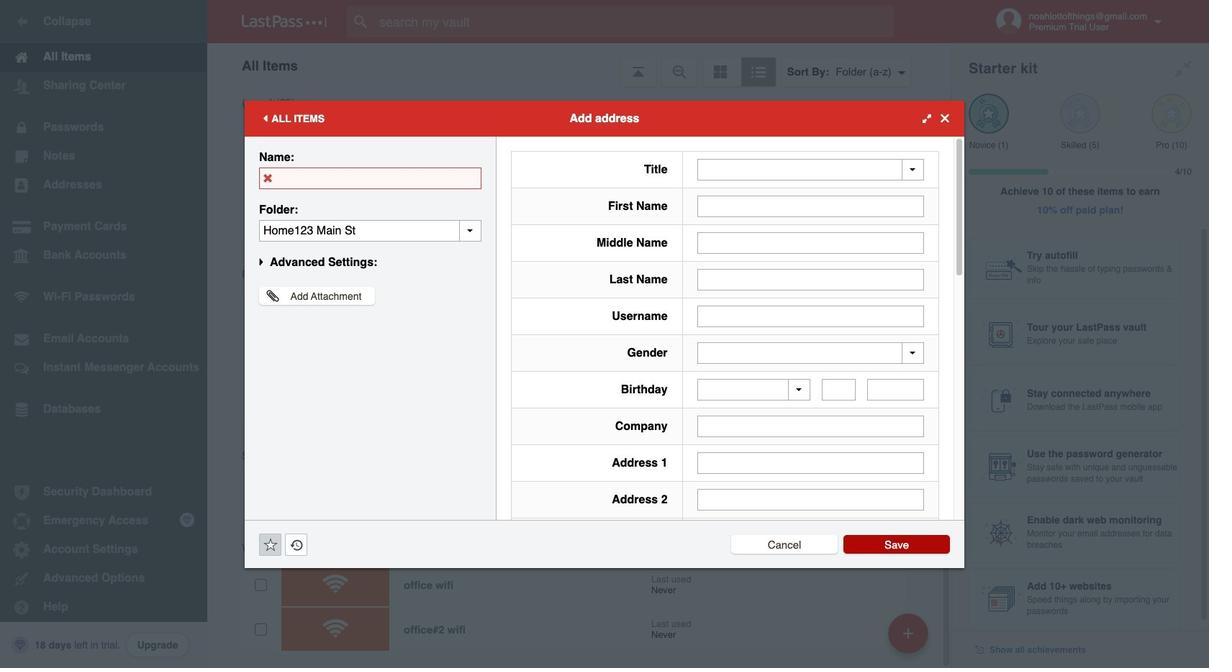 Task type: locate. For each thing, give the bounding box(es) containing it.
main navigation navigation
[[0, 0, 207, 669]]

new item image
[[903, 629, 913, 639]]

vault options navigation
[[207, 43, 952, 86]]

None text field
[[697, 195, 924, 217], [867, 379, 924, 401], [697, 416, 924, 438], [697, 195, 924, 217], [867, 379, 924, 401], [697, 416, 924, 438]]

search my vault text field
[[347, 6, 922, 37]]

None text field
[[259, 167, 482, 189], [259, 220, 482, 241], [697, 232, 924, 254], [697, 269, 924, 290], [697, 306, 924, 327], [822, 379, 856, 401], [697, 453, 924, 474], [697, 489, 924, 511], [259, 167, 482, 189], [259, 220, 482, 241], [697, 232, 924, 254], [697, 269, 924, 290], [697, 306, 924, 327], [822, 379, 856, 401], [697, 453, 924, 474], [697, 489, 924, 511]]

dialog
[[245, 100, 964, 669]]

lastpass image
[[242, 15, 327, 28]]

Search search field
[[347, 6, 922, 37]]



Task type: describe. For each thing, give the bounding box(es) containing it.
new item navigation
[[883, 610, 937, 669]]



